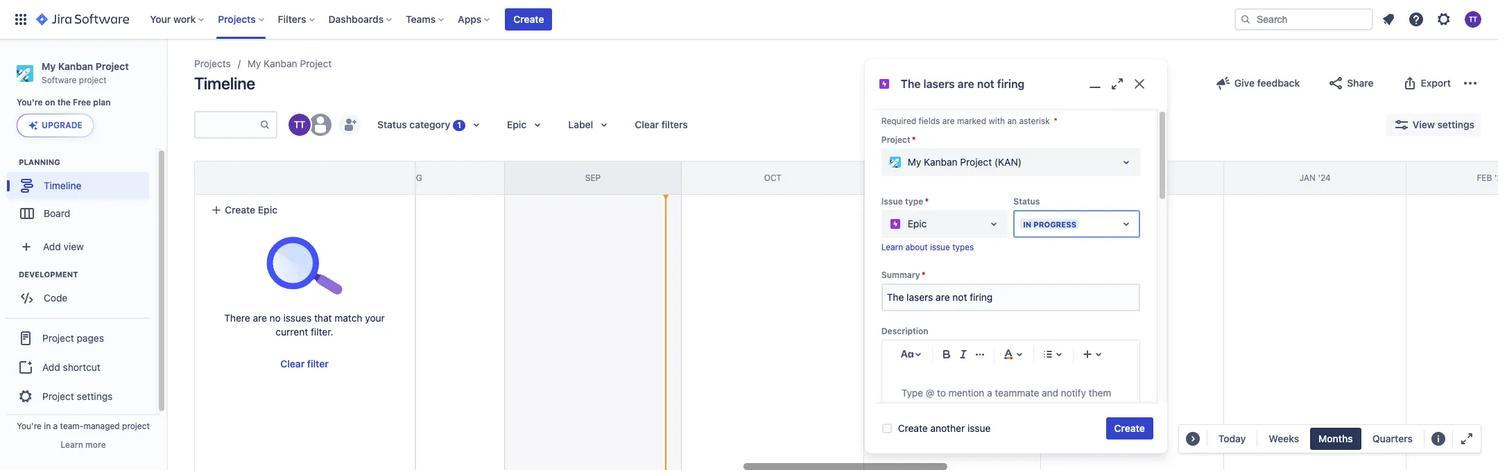 Task type: describe. For each thing, give the bounding box(es) containing it.
notifications image
[[1381, 11, 1397, 28]]

my for my kanban project software project
[[42, 60, 56, 72]]

filter
[[307, 358, 329, 370]]

group containing project pages
[[6, 318, 151, 416]]

team-
[[60, 421, 84, 432]]

Search timeline text field
[[196, 112, 259, 137]]

development group
[[7, 269, 155, 317]]

1 horizontal spatial create button
[[1106, 418, 1154, 440]]

there
[[224, 312, 250, 324]]

are for fields
[[943, 116, 955, 126]]

your profile and settings image
[[1465, 11, 1482, 28]]

0 vertical spatial timeline
[[194, 74, 255, 93]]

planning image
[[2, 154, 19, 171]]

plan
[[93, 97, 111, 108]]

1 horizontal spatial project
[[122, 421, 150, 432]]

my for my kanban project
[[248, 58, 261, 69]]

(kan)
[[995, 156, 1022, 168]]

Search field
[[1235, 8, 1374, 31]]

enter full screen image
[[1459, 431, 1476, 447]]

project down 'required'
[[882, 135, 911, 145]]

planning group
[[7, 157, 155, 232]]

board link
[[7, 200, 149, 228]]

learn for learn about issue types
[[882, 242, 903, 253]]

project up the nov
[[960, 156, 992, 168]]

apps button
[[454, 8, 496, 31]]

jan '24
[[1300, 173, 1331, 183]]

project pages
[[42, 332, 104, 344]]

sidebar navigation image
[[151, 56, 182, 83]]

learn about issue types
[[882, 242, 974, 253]]

software
[[42, 75, 77, 85]]

dashboards button
[[324, 8, 398, 31]]

search image
[[1240, 14, 1252, 25]]

clear filters button
[[627, 114, 696, 136]]

project *
[[882, 135, 916, 145]]

sep
[[585, 173, 601, 183]]

filter.
[[311, 326, 333, 338]]

export icon image
[[1402, 75, 1418, 92]]

add for add view
[[43, 241, 61, 252]]

give
[[1235, 77, 1255, 89]]

clear filter button
[[272, 353, 337, 375]]

1 open image from the left
[[986, 216, 1003, 233]]

export button
[[1393, 72, 1460, 94]]

in
[[44, 421, 51, 432]]

create epic button
[[203, 198, 407, 223]]

create inside primary element
[[514, 13, 544, 25]]

project inside my kanban project software project
[[79, 75, 107, 85]]

more
[[85, 440, 106, 450]]

the
[[57, 97, 71, 108]]

months
[[1319, 433, 1353, 445]]

dashboards
[[329, 13, 384, 25]]

issue type *
[[882, 196, 929, 207]]

add people image
[[341, 117, 358, 133]]

view
[[64, 241, 84, 252]]

share
[[1347, 77, 1374, 89]]

filters button
[[274, 8, 320, 31]]

description
[[882, 326, 929, 336]]

current
[[276, 326, 308, 338]]

projects button
[[214, 8, 270, 31]]

code link
[[7, 285, 149, 312]]

go full screen image
[[1109, 76, 1126, 92]]

no
[[270, 312, 281, 324]]

appswitcher icon image
[[12, 11, 29, 28]]

my for my kanban project (kan)
[[908, 156, 922, 168]]

quarters
[[1373, 433, 1413, 445]]

project settings link
[[6, 382, 151, 412]]

upgrade button
[[17, 115, 93, 137]]

my kanban project software project
[[42, 60, 129, 85]]

weeks
[[1269, 433, 1300, 445]]

about
[[906, 242, 928, 253]]

issue for about
[[930, 242, 950, 253]]

aug
[[404, 173, 422, 183]]

'2
[[1495, 173, 1499, 183]]

epic inside button
[[258, 204, 278, 216]]

learn for learn more
[[61, 440, 83, 450]]

the lasers are not firing image
[[879, 78, 890, 89]]

export
[[1421, 77, 1451, 89]]

another
[[931, 423, 965, 434]]

open image
[[1118, 154, 1135, 171]]

today
[[1219, 433, 1246, 445]]

add shortcut button
[[6, 354, 151, 382]]

free
[[73, 97, 91, 108]]

create button inside primary element
[[505, 8, 553, 31]]

bold ⌘b image
[[938, 346, 955, 363]]

months button
[[1311, 428, 1362, 450]]

project inside project settings link
[[42, 391, 74, 402]]

feb
[[1477, 173, 1493, 183]]

teams button
[[402, 8, 450, 31]]

status for status category
[[377, 119, 407, 130]]

on
[[45, 97, 55, 108]]

clear filters
[[635, 119, 688, 130]]

teams
[[406, 13, 436, 25]]

you're for you're in a team-managed project
[[17, 421, 42, 432]]

add shortcut
[[42, 361, 100, 373]]

status category button
[[369, 114, 493, 136]]

in progress
[[1023, 220, 1077, 229]]

add view
[[43, 241, 84, 252]]

filters
[[278, 13, 306, 25]]

are for lasers
[[958, 77, 975, 90]]

my kanban project (kan)
[[908, 156, 1022, 168]]

add view button
[[8, 233, 148, 261]]

create epic
[[225, 204, 278, 216]]

you're on the free plan
[[17, 97, 111, 108]]

match
[[335, 312, 362, 324]]

shortcut
[[63, 361, 100, 373]]

create another issue
[[898, 423, 991, 434]]

clear filter
[[281, 358, 329, 370]]

apps
[[458, 13, 482, 25]]

help image
[[1408, 11, 1425, 28]]

my kanban project link
[[248, 56, 332, 72]]

view settings image
[[1394, 117, 1410, 133]]

the
[[901, 77, 921, 90]]

give feedback
[[1235, 77, 1300, 89]]

terry turtle image
[[289, 114, 311, 136]]



Task type: locate. For each thing, give the bounding box(es) containing it.
settings image
[[1436, 11, 1453, 28]]

jira software image
[[36, 11, 129, 28], [36, 11, 129, 28]]

settings inside group
[[77, 391, 113, 402]]

2 horizontal spatial are
[[958, 77, 975, 90]]

project inside my kanban project software project
[[96, 60, 129, 72]]

0 horizontal spatial project
[[79, 75, 107, 85]]

kanban for my kanban project software project
[[58, 60, 93, 72]]

issue left types
[[930, 242, 950, 253]]

status
[[377, 119, 407, 130], [1014, 196, 1040, 207]]

nov
[[944, 173, 962, 183]]

learn inside button
[[61, 440, 83, 450]]

kanban for my kanban project
[[264, 58, 297, 69]]

project up add shortcut
[[42, 332, 74, 344]]

project settings
[[42, 391, 113, 402]]

1 horizontal spatial timeline
[[194, 74, 255, 93]]

2 vertical spatial are
[[253, 312, 267, 324]]

add inside button
[[42, 361, 60, 373]]

0 vertical spatial learn
[[882, 242, 903, 253]]

with
[[989, 116, 1005, 126]]

0 horizontal spatial settings
[[77, 391, 113, 402]]

you're in a team-managed project
[[17, 421, 150, 432]]

1 vertical spatial you're
[[17, 421, 42, 432]]

* down 'required'
[[912, 135, 916, 145]]

learn down team-
[[61, 440, 83, 450]]

managed
[[84, 421, 120, 432]]

kanban up software
[[58, 60, 93, 72]]

timeline
[[194, 74, 255, 93], [44, 180, 81, 191]]

issues
[[283, 312, 312, 324]]

progress
[[1034, 220, 1077, 229]]

1 vertical spatial epic
[[908, 218, 927, 230]]

required fields are marked with an asterisk *
[[882, 116, 1058, 126]]

1 vertical spatial projects
[[194, 58, 231, 69]]

1 vertical spatial add
[[42, 361, 60, 373]]

are left not
[[958, 77, 975, 90]]

settings for view settings
[[1438, 119, 1475, 130]]

projects link
[[194, 56, 231, 72]]

view settings button
[[1387, 114, 1482, 136]]

settings for project settings
[[77, 391, 113, 402]]

1 vertical spatial status
[[1014, 196, 1040, 207]]

1 horizontal spatial open image
[[1118, 216, 1135, 233]]

project right managed
[[122, 421, 150, 432]]

clear for clear filters
[[635, 119, 659, 130]]

1 vertical spatial issue
[[968, 423, 991, 434]]

project down filters dropdown button
[[300, 58, 332, 69]]

add for add shortcut
[[42, 361, 60, 373]]

my inside my kanban project software project
[[42, 60, 56, 72]]

add left view
[[43, 241, 61, 252]]

1 vertical spatial are
[[943, 116, 955, 126]]

project up the "plan"
[[96, 60, 129, 72]]

0 vertical spatial issue
[[930, 242, 950, 253]]

required
[[882, 116, 917, 126]]

project inside project pages link
[[42, 332, 74, 344]]

discard & close image
[[1131, 76, 1148, 92]]

0 horizontal spatial my
[[42, 60, 56, 72]]

marked
[[957, 116, 987, 126]]

there are no issues that match your current filter.
[[224, 312, 385, 338]]

project pages link
[[6, 324, 151, 354]]

settings right view
[[1438, 119, 1475, 130]]

* right type
[[925, 196, 929, 207]]

text styles image
[[899, 346, 916, 363]]

are
[[958, 77, 975, 90], [943, 116, 955, 126], [253, 312, 267, 324]]

projects for the "projects" "link"
[[194, 58, 231, 69]]

0 vertical spatial add
[[43, 241, 61, 252]]

0 horizontal spatial create button
[[505, 8, 553, 31]]

1 vertical spatial create button
[[1106, 418, 1154, 440]]

jan
[[1300, 173, 1316, 183]]

projects up the "projects" "link"
[[218, 13, 256, 25]]

my right the "projects" "link"
[[248, 58, 261, 69]]

settings inside popup button
[[1438, 119, 1475, 130]]

timeline link
[[7, 172, 149, 200]]

an
[[1008, 116, 1017, 126]]

0 horizontal spatial status
[[377, 119, 407, 130]]

0 horizontal spatial clear
[[281, 358, 305, 370]]

that
[[314, 312, 332, 324]]

project inside my kanban project "link"
[[300, 58, 332, 69]]

kanban inside "link"
[[264, 58, 297, 69]]

your
[[365, 312, 385, 324]]

feedback
[[1258, 77, 1300, 89]]

type
[[905, 196, 924, 207]]

0 horizontal spatial are
[[253, 312, 267, 324]]

firing
[[997, 77, 1025, 90]]

0 horizontal spatial timeline
[[44, 180, 81, 191]]

1 vertical spatial settings
[[77, 391, 113, 402]]

1 horizontal spatial settings
[[1438, 119, 1475, 130]]

Description - Main content area, start typing to enter text. text field
[[902, 385, 1120, 418]]

my inside "link"
[[248, 58, 261, 69]]

filters
[[662, 119, 688, 130]]

learn left 'about'
[[882, 242, 903, 253]]

view settings
[[1413, 119, 1475, 130]]

0 horizontal spatial epic
[[258, 204, 278, 216]]

status for status
[[1014, 196, 1040, 207]]

0 vertical spatial epic
[[258, 204, 278, 216]]

timeline down the "projects" "link"
[[194, 74, 255, 93]]

today button
[[1210, 428, 1255, 450]]

status up in
[[1014, 196, 1040, 207]]

timeline up board
[[44, 180, 81, 191]]

are inside there are no issues that match your current filter.
[[253, 312, 267, 324]]

None text field
[[883, 285, 1139, 310]]

issue
[[882, 196, 903, 207]]

2 open image from the left
[[1118, 216, 1135, 233]]

1 horizontal spatial kanban
[[264, 58, 297, 69]]

my kanban project
[[248, 58, 332, 69]]

add
[[43, 241, 61, 252], [42, 361, 60, 373]]

the lasers are not firing
[[901, 77, 1025, 90]]

timeline inside planning group
[[44, 180, 81, 191]]

status inside popup button
[[377, 119, 407, 130]]

minimize image
[[1087, 76, 1104, 92]]

asterisk
[[1019, 116, 1050, 126]]

your work button
[[146, 8, 210, 31]]

work
[[173, 13, 196, 25]]

projects right sidebar navigation icon
[[194, 58, 231, 69]]

dec
[[1124, 173, 1141, 183]]

types
[[953, 242, 974, 253]]

more formatting image
[[972, 346, 988, 363]]

feb '2
[[1477, 173, 1499, 183]]

learn about issue types link
[[882, 242, 974, 253]]

1 vertical spatial learn
[[61, 440, 83, 450]]

you're left on
[[17, 97, 43, 108]]

issue right another
[[968, 423, 991, 434]]

view
[[1413, 119, 1435, 130]]

1 horizontal spatial status
[[1014, 196, 1040, 207]]

in
[[1023, 220, 1032, 229]]

my up software
[[42, 60, 56, 72]]

2 you're from the top
[[17, 421, 42, 432]]

kanban up the nov
[[924, 156, 958, 168]]

project up a
[[42, 391, 74, 402]]

my down project *
[[908, 156, 922, 168]]

board
[[44, 207, 70, 219]]

kanban
[[264, 58, 297, 69], [58, 60, 93, 72], [924, 156, 958, 168]]

kanban for my kanban project (kan)
[[924, 156, 958, 168]]

clear for clear filter
[[281, 358, 305, 370]]

open image left in
[[986, 216, 1003, 233]]

1 you're from the top
[[17, 97, 43, 108]]

1 horizontal spatial issue
[[968, 423, 991, 434]]

1 horizontal spatial my
[[248, 58, 261, 69]]

lists image
[[1040, 346, 1056, 363]]

0 horizontal spatial kanban
[[58, 60, 93, 72]]

status category
[[377, 119, 450, 130]]

kanban inside my kanban project software project
[[58, 60, 93, 72]]

summary *
[[882, 270, 926, 280]]

group
[[6, 318, 151, 416]]

are left no
[[253, 312, 267, 324]]

kanban down filters
[[264, 58, 297, 69]]

1 vertical spatial project
[[122, 421, 150, 432]]

0 horizontal spatial learn
[[61, 440, 83, 450]]

2 horizontal spatial kanban
[[924, 156, 958, 168]]

fields
[[919, 116, 940, 126]]

issue for another
[[968, 423, 991, 434]]

0 vertical spatial status
[[377, 119, 407, 130]]

0 vertical spatial settings
[[1438, 119, 1475, 130]]

status left category
[[377, 119, 407, 130]]

open image down dec
[[1118, 216, 1135, 233]]

settings up managed
[[77, 391, 113, 402]]

add inside dropdown button
[[43, 241, 61, 252]]

development image
[[2, 267, 19, 283]]

open image
[[986, 216, 1003, 233], [1118, 216, 1135, 233]]

create button
[[505, 8, 553, 31], [1106, 418, 1154, 440]]

unassigned image
[[309, 114, 332, 136]]

italic ⌘i image
[[955, 346, 972, 363]]

0 vertical spatial you're
[[17, 97, 43, 108]]

projects inside popup button
[[218, 13, 256, 25]]

share image
[[1328, 75, 1345, 92]]

clear left filters
[[635, 119, 659, 130]]

1 horizontal spatial epic
[[908, 218, 927, 230]]

lasers
[[924, 77, 955, 90]]

0 vertical spatial clear
[[635, 119, 659, 130]]

0 vertical spatial are
[[958, 77, 975, 90]]

'24
[[1318, 173, 1331, 183]]

0 vertical spatial create button
[[505, 8, 553, 31]]

code
[[44, 292, 68, 304]]

banner
[[0, 0, 1499, 39]]

legend image
[[1431, 431, 1447, 447]]

primary element
[[8, 0, 1235, 39]]

1 vertical spatial timeline
[[44, 180, 81, 191]]

2 horizontal spatial my
[[908, 156, 922, 168]]

project up the "plan"
[[79, 75, 107, 85]]

clear
[[635, 119, 659, 130], [281, 358, 305, 370]]

0 vertical spatial projects
[[218, 13, 256, 25]]

not
[[977, 77, 995, 90]]

* right summary
[[922, 270, 926, 280]]

0 horizontal spatial open image
[[986, 216, 1003, 233]]

you're for you're on the free plan
[[17, 97, 43, 108]]

0 horizontal spatial issue
[[930, 242, 950, 253]]

1 vertical spatial clear
[[281, 358, 305, 370]]

* right asterisk
[[1054, 116, 1058, 126]]

epic
[[258, 204, 278, 216], [908, 218, 927, 230]]

weeks button
[[1261, 428, 1308, 450]]

quarters button
[[1365, 428, 1422, 450]]

your work
[[150, 13, 196, 25]]

1 horizontal spatial learn
[[882, 242, 903, 253]]

clear left filter
[[281, 358, 305, 370]]

add left the shortcut
[[42, 361, 60, 373]]

0 vertical spatial project
[[79, 75, 107, 85]]

pages
[[77, 332, 104, 344]]

1 horizontal spatial clear
[[635, 119, 659, 130]]

banner containing your work
[[0, 0, 1499, 39]]

1 horizontal spatial are
[[943, 116, 955, 126]]

summary
[[882, 270, 920, 280]]

give feedback button
[[1207, 72, 1309, 94]]

are right fields
[[943, 116, 955, 126]]

you're left in
[[17, 421, 42, 432]]

projects for projects popup button
[[218, 13, 256, 25]]

upgrade
[[42, 120, 83, 131]]

projects
[[218, 13, 256, 25], [194, 58, 231, 69]]



Task type: vqa. For each thing, say whether or not it's contained in the screenshot.
Add shortcut at the bottom left
yes



